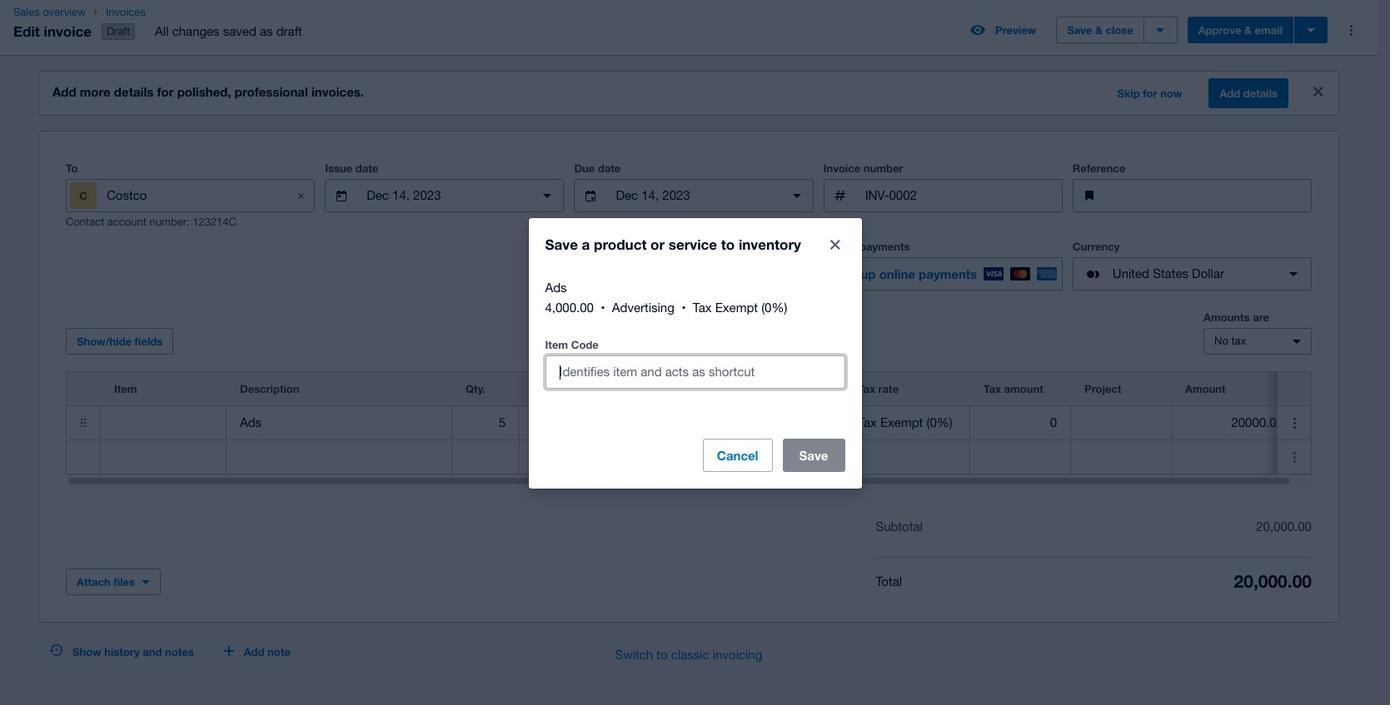 Task type: describe. For each thing, give the bounding box(es) containing it.
date for issue date
[[356, 162, 378, 175]]

save inside save 'button'
[[799, 448, 828, 463]]

invoices.
[[312, 84, 364, 99]]

edit
[[13, 22, 40, 40]]

save a product or service to inventory
[[545, 236, 801, 253]]

price
[[533, 383, 560, 396]]

skip for now
[[1118, 87, 1183, 100]]

code
[[571, 338, 599, 352]]

save & close
[[1067, 23, 1134, 37]]

all changes saved as draft
[[155, 24, 302, 38]]

currency
[[1073, 240, 1120, 253]]

invoice number
[[824, 162, 903, 175]]

more date options image for due date
[[780, 179, 814, 213]]

sales overview link
[[7, 4, 92, 21]]

invoice number element
[[824, 179, 1063, 213]]

states
[[1153, 267, 1189, 281]]

tax exempt (0%) inside save a product or service to inventory dialog
[[693, 301, 788, 315]]

account
[[107, 216, 146, 228]]

united states dollar button
[[1073, 258, 1312, 291]]

set up online payments
[[838, 267, 977, 282]]

add details button
[[1209, 78, 1289, 108]]

show history and notes
[[72, 646, 194, 659]]

tax exempt (0%) inside the invoice line item list element
[[858, 416, 953, 430]]

as
[[260, 24, 273, 38]]

& for email
[[1245, 23, 1252, 37]]

overview
[[43, 6, 86, 18]]

save & close button
[[1057, 17, 1144, 43]]

amounts
[[1204, 311, 1250, 324]]

professional
[[235, 84, 308, 99]]

tax down tax rate
[[858, 416, 877, 430]]

show/hide fields
[[77, 335, 163, 348]]

0
[[1050, 416, 1057, 430]]

or
[[651, 236, 665, 253]]

total
[[876, 575, 902, 589]]

up
[[861, 267, 876, 282]]

attach
[[77, 576, 111, 589]]

approve & email
[[1199, 23, 1283, 37]]

add note button
[[214, 639, 301, 666]]

project
[[1085, 383, 1122, 396]]

item for item
[[114, 383, 137, 396]]

tax left amount
[[984, 383, 1001, 396]]

add for add details
[[1220, 87, 1241, 100]]

invoicing
[[713, 648, 763, 662]]

account
[[732, 383, 775, 396]]

close image
[[819, 228, 852, 262]]

show history and notes button
[[39, 639, 204, 666]]

Reference text field
[[1113, 180, 1311, 212]]

contact account number: 123214c
[[66, 216, 237, 228]]

no
[[1215, 335, 1229, 348]]

number:
[[149, 216, 190, 228]]

sales overview
[[13, 6, 86, 18]]

Description text field
[[227, 442, 452, 473]]

2 quantity field from the top
[[452, 442, 519, 473]]

invoice
[[44, 22, 92, 40]]

0 vertical spatial 20,000.00
[[1257, 520, 1312, 534]]

save for &
[[1067, 23, 1093, 37]]

(0%) inside the invoice line item list element
[[927, 416, 953, 430]]

save a product or service to inventory dialog
[[529, 218, 862, 489]]

add more details for polished, professional invoices.
[[52, 84, 364, 99]]

0 horizontal spatial payments
[[860, 240, 910, 253]]

Item Code text field
[[546, 357, 844, 388]]

close
[[1106, 23, 1134, 37]]

product
[[594, 236, 647, 253]]

number
[[864, 162, 903, 175]]

switch to classic invoicing button
[[602, 639, 776, 672]]

set up online payments button
[[824, 258, 1063, 291]]

contact
[[66, 216, 104, 228]]

123214c
[[193, 216, 237, 228]]

switch
[[615, 648, 653, 662]]

for inside the skip for now button
[[1143, 87, 1158, 100]]

add details
[[1220, 87, 1278, 100]]

save button
[[783, 439, 845, 472]]

a
[[582, 236, 590, 253]]

attach files button
[[66, 569, 161, 596]]

show/hide
[[77, 335, 132, 348]]

item code
[[545, 338, 599, 352]]

are
[[1253, 311, 1270, 324]]

invoices
[[106, 6, 146, 18]]

polished,
[[177, 84, 231, 99]]

united states dollar
[[1113, 267, 1225, 281]]

advertising
[[612, 301, 675, 315]]

preview
[[996, 23, 1037, 37]]

preview button
[[961, 17, 1047, 43]]

inventory
[[739, 236, 801, 253]]

amount
[[1186, 383, 1226, 396]]

tax inside save a product or service to inventory dialog
[[693, 301, 712, 315]]

note
[[267, 646, 291, 659]]



Task type: vqa. For each thing, say whether or not it's contained in the screenshot.
You within the Contact list table element
no



Task type: locate. For each thing, give the bounding box(es) containing it.
c
[[79, 189, 87, 203]]

0 horizontal spatial for
[[157, 84, 174, 99]]

& inside button
[[1245, 23, 1252, 37]]

due
[[574, 162, 595, 175]]

qty.
[[466, 383, 486, 396]]

show/hide fields button
[[66, 328, 174, 355]]

1 price field from the top
[[520, 408, 645, 439]]

due date
[[574, 162, 621, 175]]

1 horizontal spatial date
[[598, 162, 621, 175]]

to inside button
[[657, 648, 668, 662]]

2 date from the left
[[598, 162, 621, 175]]

1 vertical spatial to
[[657, 648, 668, 662]]

(0%) inside save a product or service to inventory dialog
[[762, 301, 788, 315]]

1 horizontal spatial &
[[1245, 23, 1252, 37]]

1 horizontal spatial save
[[799, 448, 828, 463]]

Issue date text field
[[365, 180, 524, 212]]

1 vertical spatial exempt
[[881, 416, 923, 430]]

add for add note
[[244, 646, 265, 659]]

subtotal
[[876, 520, 923, 534]]

for left polished,
[[157, 84, 174, 99]]

1 horizontal spatial for
[[1143, 87, 1158, 100]]

& left close
[[1096, 23, 1103, 37]]

united
[[1113, 267, 1150, 281]]

no tax
[[1215, 335, 1247, 348]]

ads 4,000.00
[[545, 281, 594, 315]]

0 horizontal spatial more date options image
[[531, 179, 564, 213]]

0 horizontal spatial (0%)
[[762, 301, 788, 315]]

add left more
[[52, 84, 76, 99]]

0 vertical spatial (0%)
[[762, 301, 788, 315]]

0 horizontal spatial exempt
[[715, 301, 758, 315]]

1 horizontal spatial more date options image
[[780, 179, 814, 213]]

fields
[[135, 335, 163, 348]]

Due date text field
[[614, 180, 774, 212]]

issue
[[325, 162, 353, 175]]

0 horizontal spatial save
[[545, 236, 578, 253]]

edit invoice
[[13, 22, 92, 40]]

draft
[[107, 25, 130, 38]]

save for a
[[545, 236, 578, 253]]

0 vertical spatial amount field
[[1172, 408, 1297, 439]]

0 vertical spatial price field
[[520, 408, 645, 439]]

exempt inside save a product or service to inventory dialog
[[715, 301, 758, 315]]

(0%)
[[762, 301, 788, 315], [927, 416, 953, 430]]

2 amount field from the top
[[1172, 442, 1297, 473]]

0 horizontal spatial to
[[657, 648, 668, 662]]

1 vertical spatial quantity field
[[452, 442, 519, 473]]

1 vertical spatial 20,000.00
[[1234, 572, 1312, 592]]

4,000.00
[[545, 301, 594, 315]]

Discount field
[[646, 408, 718, 439]]

payments inside set up online payments popup button
[[919, 267, 977, 282]]

skip
[[1118, 87, 1140, 100]]

2 & from the left
[[1245, 23, 1252, 37]]

save right cancel
[[799, 448, 828, 463]]

0 vertical spatial item
[[545, 338, 568, 352]]

details right more
[[114, 84, 154, 99]]

1 more date options image from the left
[[531, 179, 564, 213]]

cancel button
[[703, 439, 773, 472]]

0 horizontal spatial item
[[114, 383, 137, 396]]

0 horizontal spatial &
[[1096, 23, 1103, 37]]

attach files
[[77, 576, 135, 589]]

more date options image
[[531, 179, 564, 213], [780, 179, 814, 213]]

0 horizontal spatial details
[[114, 84, 154, 99]]

exempt
[[715, 301, 758, 315], [881, 416, 923, 430]]

add for add more details for polished, professional invoices.
[[52, 84, 76, 99]]

1 horizontal spatial (0%)
[[927, 416, 953, 430]]

1 amount field from the top
[[1172, 408, 1297, 439]]

0 vertical spatial exempt
[[715, 301, 758, 315]]

Invoice number text field
[[864, 180, 1062, 212]]

issue date
[[325, 162, 378, 175]]

to right switch
[[657, 648, 668, 662]]

more
[[80, 84, 111, 99]]

1 horizontal spatial to
[[721, 236, 735, 253]]

invoice
[[824, 162, 861, 175]]

add inside button
[[244, 646, 265, 659]]

online
[[879, 267, 916, 282]]

& for close
[[1096, 23, 1103, 37]]

add more details for polished, professional invoices. status
[[39, 72, 1339, 115]]

reference
[[1073, 162, 1126, 175]]

details down email
[[1244, 87, 1278, 100]]

invoice line item list element
[[66, 372, 1332, 475]]

1 & from the left
[[1096, 23, 1103, 37]]

switch to classic invoicing
[[615, 648, 763, 662]]

add inside button
[[1220, 87, 1241, 100]]

tax exempt (0%) down rate
[[858, 416, 953, 430]]

dollar
[[1192, 267, 1225, 281]]

exempt down rate
[[881, 416, 923, 430]]

save left close
[[1067, 23, 1093, 37]]

Description text field
[[227, 408, 452, 439]]

for
[[157, 84, 174, 99], [1143, 87, 1158, 100]]

2 more date options image from the left
[[780, 179, 814, 213]]

save left the a
[[545, 236, 578, 253]]

1 vertical spatial save
[[545, 236, 578, 253]]

changes
[[172, 24, 220, 38]]

item down show/hide fields button at the left
[[114, 383, 137, 396]]

0 vertical spatial payments
[[860, 240, 910, 253]]

0 horizontal spatial tax exempt (0%)
[[693, 301, 788, 315]]

payments right online
[[919, 267, 977, 282]]

add note
[[244, 646, 291, 659]]

history
[[104, 646, 140, 659]]

no tax button
[[1204, 328, 1312, 355]]

item
[[545, 338, 568, 352], [114, 383, 137, 396]]

sales
[[13, 6, 40, 18]]

payments up online
[[860, 240, 910, 253]]

0 vertical spatial to
[[721, 236, 735, 253]]

for left now
[[1143, 87, 1158, 100]]

details inside button
[[1244, 87, 1278, 100]]

online
[[824, 240, 857, 253]]

2 horizontal spatial save
[[1067, 23, 1093, 37]]

exempt inside the invoice line item list element
[[881, 416, 923, 430]]

tax
[[693, 301, 712, 315], [858, 383, 876, 396], [984, 383, 1001, 396], [858, 416, 877, 430]]

to right service
[[721, 236, 735, 253]]

1 vertical spatial item
[[114, 383, 137, 396]]

Quantity field
[[452, 408, 519, 439], [452, 442, 519, 473]]

disc.
[[659, 383, 685, 396]]

save inside save & close button
[[1067, 23, 1093, 37]]

amount
[[1004, 383, 1044, 396]]

save
[[1067, 23, 1093, 37], [545, 236, 578, 253], [799, 448, 828, 463]]

0 horizontal spatial date
[[356, 162, 378, 175]]

add left note
[[244, 646, 265, 659]]

tax
[[1232, 335, 1247, 348]]

cancel
[[717, 448, 759, 463]]

2 vertical spatial save
[[799, 448, 828, 463]]

tax rate
[[858, 383, 899, 396]]

service
[[669, 236, 717, 253]]

saved
[[223, 24, 256, 38]]

invoices link
[[99, 4, 316, 21]]

description
[[240, 383, 299, 396]]

item left the code
[[545, 338, 568, 352]]

& left email
[[1245, 23, 1252, 37]]

draft
[[276, 24, 302, 38]]

online payments
[[824, 240, 910, 253]]

item for item code
[[545, 338, 568, 352]]

all
[[155, 24, 169, 38]]

files
[[114, 576, 135, 589]]

1 vertical spatial amount field
[[1172, 442, 1297, 473]]

Amount field
[[1172, 408, 1297, 439], [1172, 442, 1297, 473]]

20,000.00
[[1257, 520, 1312, 534], [1234, 572, 1312, 592]]

2 price field from the top
[[520, 442, 645, 473]]

2 horizontal spatial add
[[1220, 87, 1241, 100]]

to inside dialog
[[721, 236, 735, 253]]

tax amount
[[984, 383, 1044, 396]]

now
[[1161, 87, 1183, 100]]

exempt down inventory
[[715, 301, 758, 315]]

Price field
[[520, 408, 645, 439], [520, 442, 645, 473]]

tax left rate
[[858, 383, 876, 396]]

tax right advertising
[[693, 301, 712, 315]]

date right issue
[[356, 162, 378, 175]]

item inside save a product or service to inventory dialog
[[545, 338, 568, 352]]

more date options image for issue date
[[531, 179, 564, 213]]

1 date from the left
[[356, 162, 378, 175]]

amounts are
[[1204, 311, 1270, 324]]

1 horizontal spatial payments
[[919, 267, 977, 282]]

1 vertical spatial (0%)
[[927, 416, 953, 430]]

1 horizontal spatial add
[[244, 646, 265, 659]]

approve
[[1199, 23, 1242, 37]]

1 horizontal spatial details
[[1244, 87, 1278, 100]]

to
[[721, 236, 735, 253], [657, 648, 668, 662]]

payments
[[860, 240, 910, 253], [919, 267, 977, 282]]

0 vertical spatial tax exempt (0%)
[[693, 301, 788, 315]]

date right due
[[598, 162, 621, 175]]

to
[[66, 162, 78, 175]]

0 vertical spatial quantity field
[[452, 408, 519, 439]]

tax exempt (0%)
[[693, 301, 788, 315], [858, 416, 953, 430]]

& inside button
[[1096, 23, 1103, 37]]

skip for now button
[[1108, 80, 1193, 107]]

1 vertical spatial price field
[[520, 442, 645, 473]]

set
[[838, 267, 857, 282]]

1 vertical spatial payments
[[919, 267, 977, 282]]

show
[[72, 646, 101, 659]]

1 horizontal spatial exempt
[[881, 416, 923, 430]]

add right now
[[1220, 87, 1241, 100]]

date for due date
[[598, 162, 621, 175]]

1 horizontal spatial tax exempt (0%)
[[858, 416, 953, 430]]

1 vertical spatial tax exempt (0%)
[[858, 416, 953, 430]]

0 vertical spatial save
[[1067, 23, 1093, 37]]

tax exempt (0%) down inventory
[[693, 301, 788, 315]]

1 horizontal spatial item
[[545, 338, 568, 352]]

1 quantity field from the top
[[452, 408, 519, 439]]

0 horizontal spatial add
[[52, 84, 76, 99]]



